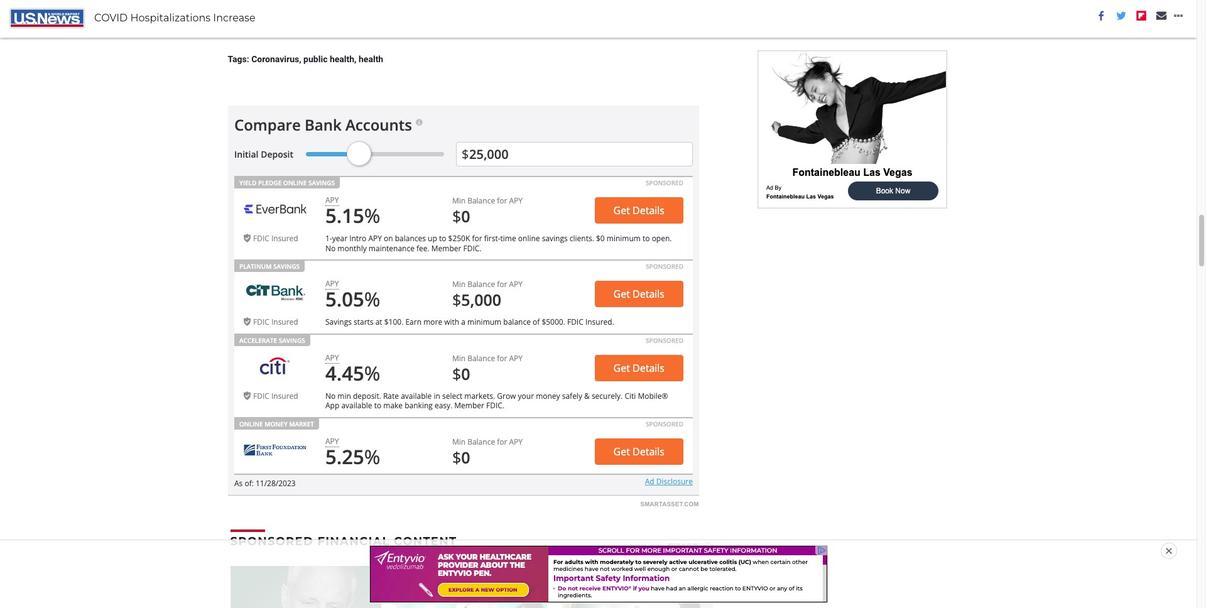 Task type: locate. For each thing, give the bounding box(es) containing it.
health link
[[359, 54, 384, 64]]

, left public
[[299, 54, 301, 64]]

advertisement region
[[758, 51, 947, 208], [370, 546, 827, 603]]

1 health from the left
[[330, 54, 355, 64]]

1 , from the left
[[299, 54, 301, 64]]

covid hospitalizations increase
[[94, 12, 256, 24]]

smartasset.com link
[[641, 501, 699, 508]]

, left health link
[[355, 54, 357, 64]]

0 vertical spatial advertisement region
[[758, 51, 947, 208]]

increase
[[213, 12, 256, 24]]

health
[[330, 54, 355, 64], [359, 54, 384, 64]]

see comments
[[255, 15, 316, 25]]

0 horizontal spatial health
[[330, 54, 355, 64]]

0 horizontal spatial ,
[[299, 54, 301, 64]]

public health link
[[304, 54, 355, 64]]

1 horizontal spatial ,
[[355, 54, 357, 64]]

coronavirus link
[[252, 54, 299, 64]]

,
[[299, 54, 301, 64], [355, 54, 357, 64]]

tags:
[[228, 54, 249, 64]]

1 horizontal spatial health
[[359, 54, 384, 64]]

health right public health link
[[359, 54, 384, 64]]

covid
[[94, 12, 128, 24]]

health right public
[[330, 54, 355, 64]]



Task type: describe. For each thing, give the bounding box(es) containing it.
see
[[255, 15, 270, 25]]

comments
[[273, 15, 316, 25]]

coronavirus
[[252, 54, 299, 64]]

u.s. news & world report image
[[10, 9, 84, 28]]

tags: coronavirus , public health , health
[[228, 54, 384, 64]]

2 , from the left
[[355, 54, 357, 64]]

public
[[304, 54, 328, 64]]

hospitalizations
[[130, 12, 211, 24]]

smartasset.com
[[641, 501, 699, 508]]

see comments link
[[228, 8, 326, 33]]

2 health from the left
[[359, 54, 384, 64]]

1 vertical spatial advertisement region
[[370, 546, 827, 603]]



Task type: vqa. For each thing, say whether or not it's contained in the screenshot.
Comments in the left of the page
yes



